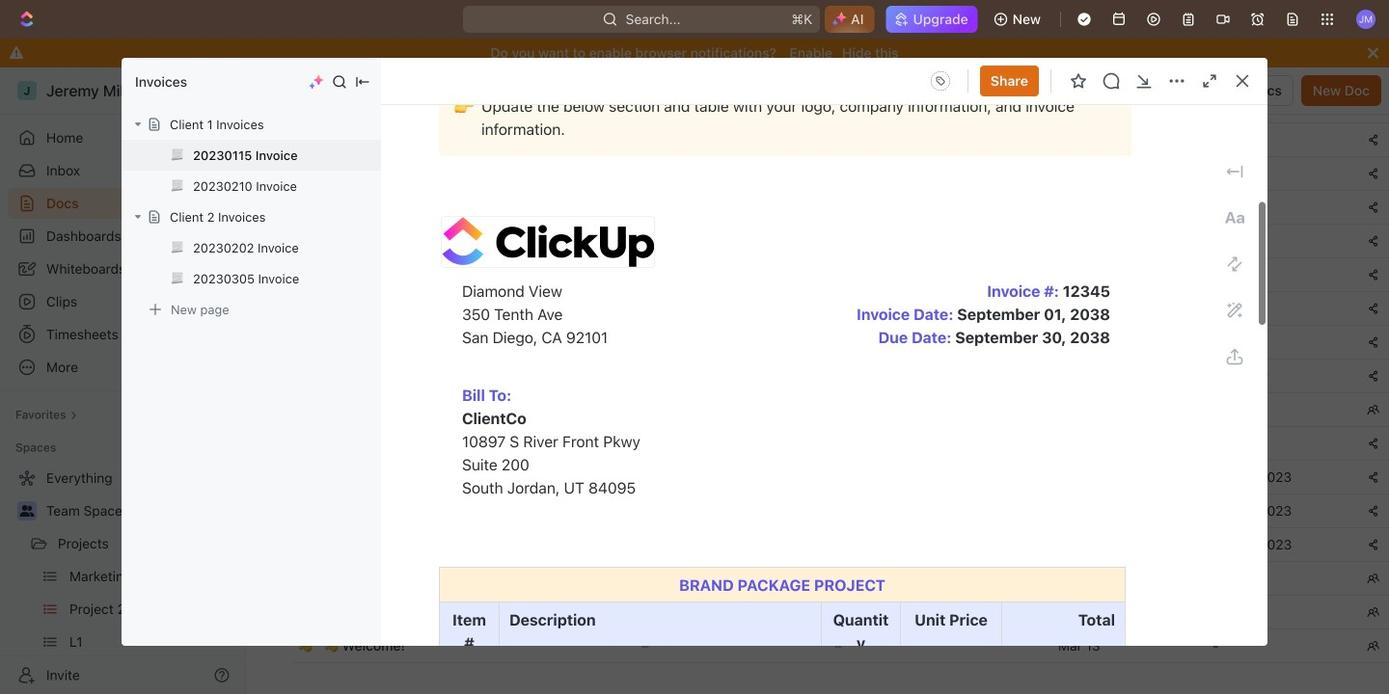 Task type: vqa. For each thing, say whether or not it's contained in the screenshot.
2nd 'to do' from the top
no



Task type: locate. For each thing, give the bounding box(es) containing it.
user group image
[[20, 506, 34, 517]]

cell
[[630, 90, 823, 123], [1047, 90, 1201, 123], [1201, 90, 1356, 123], [1356, 90, 1389, 123], [271, 124, 292, 156], [630, 124, 823, 156], [1047, 124, 1201, 156], [1201, 124, 1356, 156], [271, 157, 292, 190], [271, 191, 292, 224], [630, 191, 823, 224], [271, 225, 292, 258], [271, 259, 292, 291], [1201, 394, 1356, 426], [1201, 427, 1356, 460], [630, 495, 823, 528], [630, 529, 823, 562], [1047, 529, 1201, 562], [1047, 563, 1201, 595], [1201, 563, 1356, 595], [1201, 596, 1356, 629], [271, 630, 292, 663]]

tree inside sidebar navigation
[[8, 463, 237, 695]]

tree
[[8, 463, 237, 695]]

row
[[292, 89, 1389, 124], [271, 123, 1389, 157], [271, 156, 1389, 191], [271, 190, 1389, 225], [271, 224, 1389, 259], [271, 258, 1389, 292], [292, 291, 1389, 326], [292, 325, 1389, 360], [292, 359, 1389, 394], [292, 393, 1389, 427], [292, 426, 1389, 461], [292, 460, 1389, 495], [292, 494, 1389, 529], [292, 528, 1389, 563], [292, 562, 1389, 596], [292, 595, 1389, 630], [271, 629, 1389, 664]]

table
[[271, 25, 1389, 664]]



Task type: describe. For each thing, give the bounding box(es) containing it.
dropdown menu image
[[925, 66, 956, 96]]

sidebar navigation
[[0, 68, 246, 695]]



